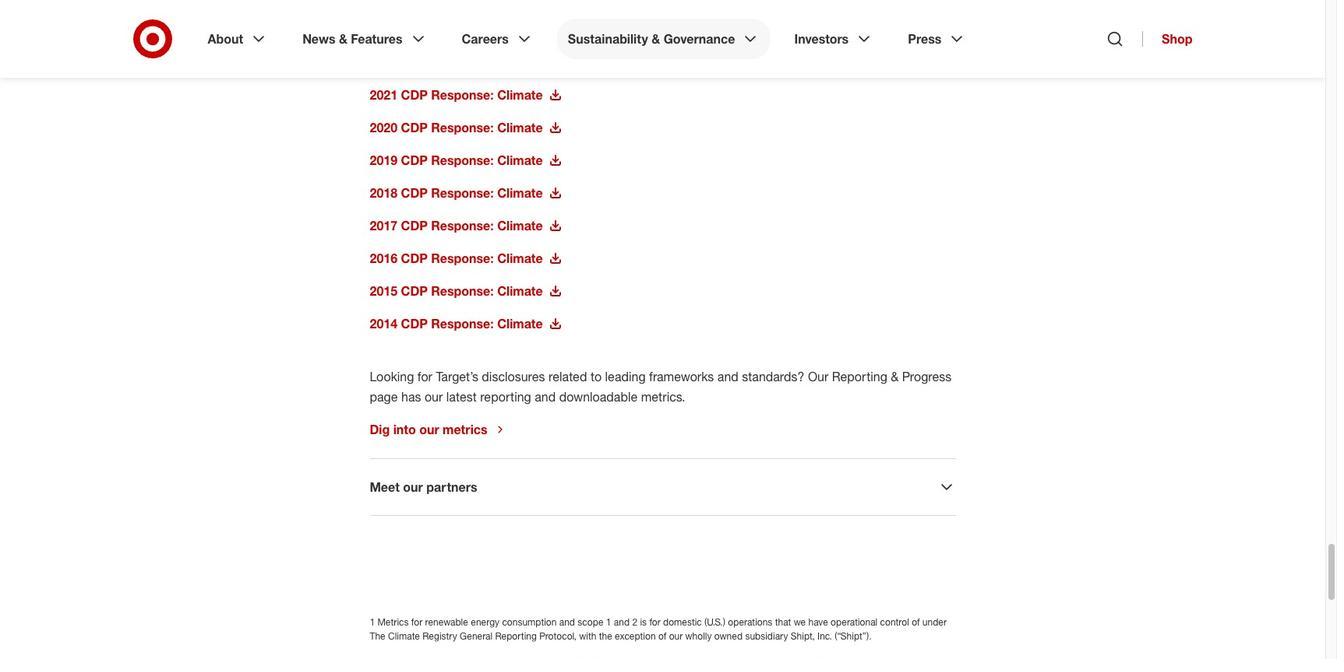 Task type: describe. For each thing, give the bounding box(es) containing it.
climate for 2020 cdp response: climate
[[497, 120, 543, 136]]

latest
[[446, 390, 477, 405]]

2021 cdp response: climate link
[[370, 87, 561, 103]]

for inside looking for target's disclosures related to leading frameworks and standards? our reporting & progress page has our latest
[[418, 369, 432, 385]]

metrics
[[378, 617, 409, 629]]

into
[[393, 422, 416, 438]]

response: for 2018
[[431, 185, 494, 201]]

has
[[401, 390, 421, 405]]

metrics
[[443, 422, 487, 438]]

2015 cdp response: climate link
[[370, 284, 561, 299]]

cdp for 2021
[[401, 87, 428, 103]]

target's
[[436, 369, 478, 385]]

scope
[[578, 617, 603, 629]]

"
[[837, 631, 841, 643]]

domestic
[[663, 617, 702, 629]]

we
[[794, 617, 806, 629]]

shop
[[1162, 31, 1193, 47]]

and up 'protocol,'
[[559, 617, 575, 629]]

2018 cdp response: climate link
[[370, 185, 561, 201]]

2014
[[370, 316, 397, 332]]

2020
[[370, 120, 397, 136]]

dig
[[370, 422, 390, 438]]

cdp for 2023
[[401, 22, 428, 37]]

downloadable
[[559, 390, 638, 405]]

2020 cdp response: climate link
[[370, 120, 561, 136]]

frameworks
[[649, 369, 714, 385]]

investors
[[794, 31, 849, 47]]

climate for 2021 cdp response: climate
[[497, 87, 543, 103]]

"
[[862, 631, 866, 643]]

and inside looking for target's disclosures related to leading frameworks and standards? our reporting & progress page has our latest
[[718, 369, 739, 385]]

2023
[[370, 22, 397, 37]]

dig into our metrics
[[370, 422, 487, 438]]

progress
[[902, 369, 952, 385]]

reporting inside 1 metrics for renewable energy consumption and scope 1 and 2 is for domestic (u.s.) operations that we have operational control of under the climate registry general reporting protocol,
[[495, 631, 537, 643]]

news & features
[[302, 31, 403, 47]]

2016 cdp response: climate link
[[370, 251, 561, 266]]

careers link
[[451, 19, 545, 59]]

looking
[[370, 369, 414, 385]]

2 1 from the left
[[606, 617, 611, 629]]

2018
[[370, 185, 397, 201]]

disclosures
[[482, 369, 545, 385]]

2017
[[370, 218, 397, 234]]

response: for 2021
[[431, 87, 494, 103]]

for right is
[[649, 617, 661, 629]]

sustainability
[[568, 31, 648, 47]]

meet our partners
[[370, 480, 477, 496]]

news & features link
[[292, 19, 438, 59]]

our down domestic at the bottom
[[669, 631, 683, 643]]

response: for 2019
[[431, 153, 494, 168]]

2
[[632, 617, 637, 629]]

cdp for 2014
[[401, 316, 428, 332]]

about link
[[197, 19, 279, 59]]

with
[[579, 631, 596, 643]]

and down related
[[535, 390, 556, 405]]

under
[[922, 617, 947, 629]]

press
[[908, 31, 942, 47]]

1 metrics for renewable energy consumption and scope 1 and 2 is for domestic (u.s.) operations that we have operational control of under the climate registry general reporting protocol,
[[370, 617, 947, 643]]

energy
[[471, 617, 500, 629]]

2021
[[370, 87, 397, 103]]

cdp for 2016
[[401, 251, 428, 266]]

2018 cdp response: climate
[[370, 185, 543, 201]]

2019 cdp response: climate
[[370, 153, 543, 168]]

1 1 from the left
[[370, 617, 375, 629]]

2017 cdp response: climate link
[[370, 218, 561, 234]]

to
[[591, 369, 602, 385]]

2017 cdp response: climate
[[370, 218, 543, 234]]

climate for 2016 cdp response: climate
[[497, 251, 543, 266]]

leading
[[605, 369, 646, 385]]

cdp for 2018
[[401, 185, 428, 201]]

consumption
[[502, 617, 557, 629]]

2016 cdp response: climate
[[370, 251, 543, 266]]

).
[[866, 631, 872, 643]]

operational
[[831, 617, 878, 629]]

1 shipt from the left
[[791, 631, 812, 643]]

standards?
[[742, 369, 804, 385]]

press link
[[897, 19, 977, 59]]

2014 cdp response: climate link
[[370, 316, 561, 332]]

climate for 2017 cdp response: climate
[[497, 218, 543, 234]]

our
[[808, 369, 829, 385]]

subsidiary
[[745, 631, 788, 643]]

response: for 2014
[[431, 316, 494, 332]]

related
[[549, 369, 587, 385]]

& for sustainability
[[652, 31, 660, 47]]

metrics.
[[641, 390, 685, 405]]

the
[[599, 631, 612, 643]]

2023 cdp response: climate link
[[370, 22, 561, 37]]

owned
[[714, 631, 743, 643]]



Task type: vqa. For each thing, say whether or not it's contained in the screenshot.
Target
no



Task type: locate. For each thing, give the bounding box(es) containing it.
shipt down we
[[791, 631, 812, 643]]

1 vertical spatial of
[[658, 631, 666, 643]]

2 shipt from the left
[[841, 631, 862, 643]]

&
[[339, 31, 347, 47], [652, 31, 660, 47], [891, 369, 899, 385]]

of inside 1 metrics for renewable energy consumption and scope 1 and 2 is for domestic (u.s.) operations that we have operational control of under the climate registry general reporting protocol,
[[912, 617, 920, 629]]

reporting inside looking for target's disclosures related to leading frameworks and standards? our reporting & progress page has our latest
[[832, 369, 887, 385]]

our right the has
[[425, 390, 443, 405]]

1 horizontal spatial reporting
[[832, 369, 887, 385]]

sustainability & governance link
[[557, 19, 771, 59]]

exception
[[615, 631, 656, 643]]

cdp right 2016
[[401, 251, 428, 266]]

response: for 2020
[[431, 120, 494, 136]]

1 response: from the top
[[431, 22, 494, 37]]

control
[[880, 617, 909, 629]]

2019
[[370, 153, 397, 168]]

2019 cdp response: climate link
[[370, 153, 561, 168]]

reporting
[[832, 369, 887, 385], [495, 631, 537, 643]]

features
[[351, 31, 403, 47]]

climate for 2015 cdp response: climate
[[497, 284, 543, 299]]

climate for 2018 cdp response: climate
[[497, 185, 543, 201]]

2021 cdp response: climate
[[370, 87, 543, 103]]

general
[[460, 631, 493, 643]]

looking for target's disclosures related to leading frameworks and standards? our reporting & progress page has our latest
[[370, 369, 952, 405]]

reporting
[[480, 390, 531, 405]]

2 cdp from the top
[[401, 87, 428, 103]]

our right 'meet'
[[403, 480, 423, 496]]

2016
[[370, 251, 397, 266]]

response: up '2015 cdp response: climate' link on the top
[[431, 251, 494, 266]]

0 horizontal spatial reporting
[[495, 631, 537, 643]]

response: up 2017 cdp response: climate link
[[431, 185, 494, 201]]

the
[[370, 631, 385, 643]]

wholly
[[685, 631, 712, 643]]

renewable
[[425, 617, 468, 629]]

& for news
[[339, 31, 347, 47]]

cdp right 2017 on the top of the page
[[401, 218, 428, 234]]

reporting right our
[[832, 369, 887, 385]]

is
[[640, 617, 647, 629]]

response: down 2020 cdp response: climate "link"
[[431, 153, 494, 168]]

climate for 2014 cdp response: climate
[[497, 316, 543, 332]]

5 response: from the top
[[431, 185, 494, 201]]

6 response: from the top
[[431, 218, 494, 234]]

cdp for 2019
[[401, 153, 428, 168]]

shipt
[[791, 631, 812, 643], [841, 631, 862, 643]]

for right metrics
[[411, 617, 422, 629]]

about
[[208, 31, 243, 47]]

9 cdp from the top
[[401, 316, 428, 332]]

5 cdp from the top
[[401, 185, 428, 201]]

that
[[775, 617, 791, 629]]

of down domestic at the bottom
[[658, 631, 666, 643]]

our right into
[[419, 422, 439, 438]]

climate inside 1 metrics for renewable energy consumption and scope 1 and 2 is for domestic (u.s.) operations that we have operational control of under the climate registry general reporting protocol,
[[388, 631, 420, 643]]

8 response: from the top
[[431, 284, 494, 299]]

0 horizontal spatial shipt
[[791, 631, 812, 643]]

with the exception of our wholly owned subsidiary shipt , inc. ( " shipt " ).
[[579, 631, 872, 643]]

governance
[[664, 31, 735, 47]]

cdp for 2015
[[401, 284, 428, 299]]

our
[[425, 390, 443, 405], [419, 422, 439, 438], [403, 480, 423, 496], [669, 631, 683, 643]]

cdp
[[401, 22, 428, 37], [401, 87, 428, 103], [401, 120, 428, 136], [401, 153, 428, 168], [401, 185, 428, 201], [401, 218, 428, 234], [401, 251, 428, 266], [401, 284, 428, 299], [401, 316, 428, 332]]

cdp right 2019
[[401, 153, 428, 168]]

climate for 2019 cdp response: climate
[[497, 153, 543, 168]]

meet our partners button
[[370, 478, 956, 497]]

protocol,
[[539, 631, 576, 643]]

2 horizontal spatial &
[[891, 369, 899, 385]]

response: up 2016 cdp response: climate link
[[431, 218, 494, 234]]

& inside looking for target's disclosures related to leading frameworks and standards? our reporting & progress page has our latest
[[891, 369, 899, 385]]

careers
[[462, 31, 509, 47]]

and left standards?
[[718, 369, 739, 385]]

cdp right 2014
[[401, 316, 428, 332]]

shipt down operational
[[841, 631, 862, 643]]

,
[[812, 631, 815, 643]]

response: down '2015 cdp response: climate' link on the top
[[431, 316, 494, 332]]

have
[[808, 617, 828, 629]]

2015
[[370, 284, 397, 299]]

response: up 2020 cdp response: climate "link"
[[431, 87, 494, 103]]

2015 cdp response: climate
[[370, 284, 543, 299]]

climate for 2023 cdp response: climate
[[497, 22, 543, 37]]

8 cdp from the top
[[401, 284, 428, 299]]

reporting and downloadable metrics.
[[480, 390, 685, 405]]

3 cdp from the top
[[401, 120, 428, 136]]

0 vertical spatial reporting
[[832, 369, 887, 385]]

our inside dropdown button
[[403, 480, 423, 496]]

partners
[[426, 480, 477, 496]]

of left under
[[912, 617, 920, 629]]

for up the has
[[418, 369, 432, 385]]

7 cdp from the top
[[401, 251, 428, 266]]

for
[[418, 369, 432, 385], [411, 617, 422, 629], [649, 617, 661, 629]]

sustainability & governance
[[568, 31, 735, 47]]

and
[[718, 369, 739, 385], [535, 390, 556, 405], [559, 617, 575, 629], [614, 617, 630, 629]]

1 horizontal spatial shipt
[[841, 631, 862, 643]]

of
[[912, 617, 920, 629], [658, 631, 666, 643]]

9 response: from the top
[[431, 316, 494, 332]]

0 horizontal spatial &
[[339, 31, 347, 47]]

6 cdp from the top
[[401, 218, 428, 234]]

cdp right the 2023 on the top
[[401, 22, 428, 37]]

& right news on the left top
[[339, 31, 347, 47]]

4 response: from the top
[[431, 153, 494, 168]]

0 vertical spatial of
[[912, 617, 920, 629]]

2 response: from the top
[[431, 87, 494, 103]]

4 cdp from the top
[[401, 153, 428, 168]]

1 horizontal spatial of
[[912, 617, 920, 629]]

investors link
[[783, 19, 885, 59]]

response: up 2021 cdp response: climate link on the left of the page
[[431, 22, 494, 37]]

news
[[302, 31, 335, 47]]

cdp right 2021
[[401, 87, 428, 103]]

1 horizontal spatial 1
[[606, 617, 611, 629]]

cdp right 2015
[[401, 284, 428, 299]]

3 response: from the top
[[431, 120, 494, 136]]

our inside looking for target's disclosures related to leading frameworks and standards? our reporting & progress page has our latest
[[425, 390, 443, 405]]

response: for 2023
[[431, 22, 494, 37]]

1 cdp from the top
[[401, 22, 428, 37]]

response: for 2017
[[431, 218, 494, 234]]

and left 2 on the bottom left
[[614, 617, 630, 629]]

response: up 2014 cdp response: climate link
[[431, 284, 494, 299]]

& left progress on the bottom of the page
[[891, 369, 899, 385]]

7 response: from the top
[[431, 251, 494, 266]]

response: for 2016
[[431, 251, 494, 266]]

cdp for 2017
[[401, 218, 428, 234]]

& left governance
[[652, 31, 660, 47]]

2014 cdp response: climate
[[370, 316, 543, 332]]

page
[[370, 390, 398, 405]]

0 horizontal spatial 1
[[370, 617, 375, 629]]

0 horizontal spatial of
[[658, 631, 666, 643]]

dig into our metrics link
[[370, 422, 506, 438]]

registry
[[423, 631, 457, 643]]

inc.
[[817, 631, 832, 643]]

2023 cdp response: climate
[[370, 22, 543, 37]]

operations
[[728, 617, 772, 629]]

cdp for 2020
[[401, 120, 428, 136]]

cdp reports — climate region
[[370, 0, 956, 440]]

shop link
[[1142, 31, 1193, 47]]

response: for 2015
[[431, 284, 494, 299]]

response: up the 2019 cdp response: climate link
[[431, 120, 494, 136]]

response:
[[431, 22, 494, 37], [431, 87, 494, 103], [431, 120, 494, 136], [431, 153, 494, 168], [431, 185, 494, 201], [431, 218, 494, 234], [431, 251, 494, 266], [431, 284, 494, 299], [431, 316, 494, 332]]

cdp right "2018"
[[401, 185, 428, 201]]

1 horizontal spatial &
[[652, 31, 660, 47]]

(u.s.)
[[704, 617, 725, 629]]

1
[[370, 617, 375, 629], [606, 617, 611, 629]]

meet
[[370, 480, 400, 496]]

(
[[835, 631, 837, 643]]

cdp right the 2020 at the left top
[[401, 120, 428, 136]]

1 vertical spatial reporting
[[495, 631, 537, 643]]

reporting down consumption
[[495, 631, 537, 643]]

2020 cdp response: climate
[[370, 120, 543, 136]]



